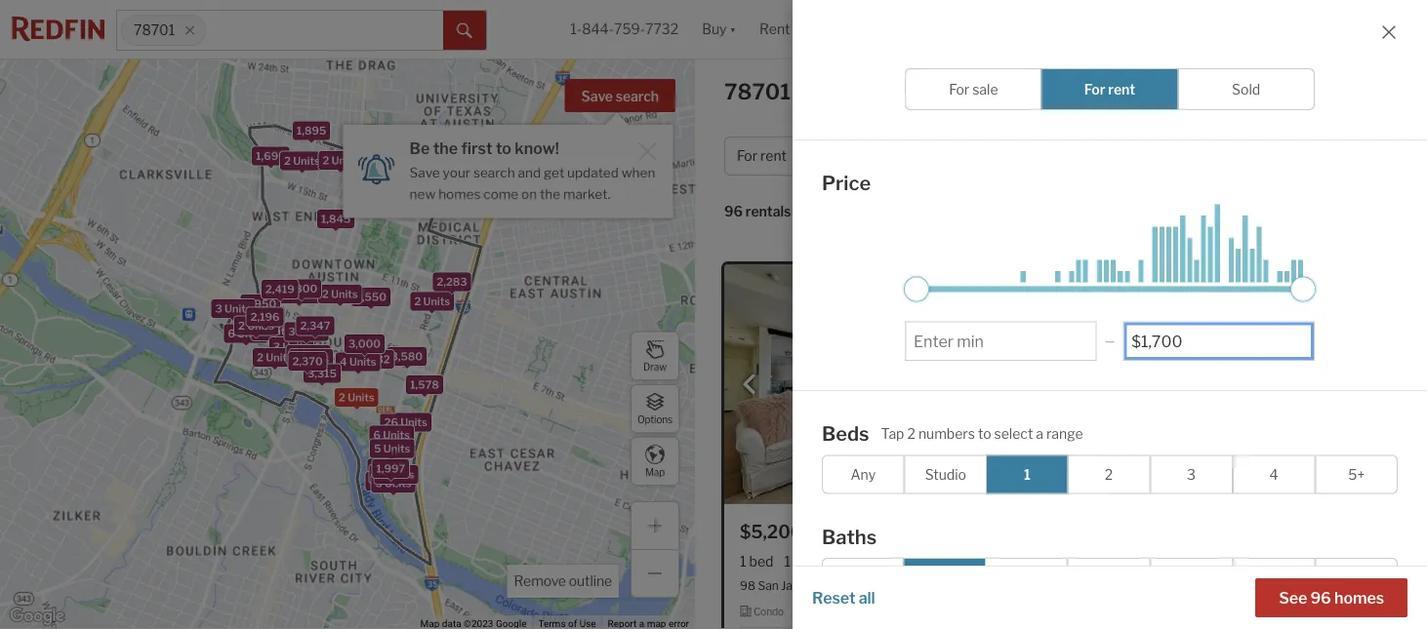 Task type: describe. For each thing, give the bounding box(es) containing it.
7 units
[[255, 325, 291, 338]]

1-844-759-7732 link
[[570, 21, 679, 37]]

3,000
[[348, 338, 381, 350]]

be
[[410, 139, 430, 158]]

austin, for 203,
[[1222, 579, 1260, 593]]

remove outline
[[514, 574, 612, 590]]

4 for 4
[[1270, 466, 1279, 483]]

2 checkbox
[[1068, 455, 1150, 494]]

78701 apartments for rent
[[724, 79, 1008, 105]]

1,578
[[410, 379, 439, 392]]

tap 2 numbers to select a range
[[881, 425, 1083, 442]]

3+
[[1266, 569, 1282, 586]]

apartments
[[795, 79, 919, 105]]

4+ radio
[[1315, 558, 1398, 597]]

/mo
[[803, 521, 836, 543]]

2,283
[[437, 276, 467, 288]]

1+ radio
[[904, 558, 986, 597]]

for rent inside "button"
[[737, 148, 787, 164]]

and
[[518, 164, 541, 181]]

Enter max text field
[[1132, 332, 1306, 351]]

2.5+
[[1178, 569, 1205, 586]]

$5,200
[[740, 521, 803, 543]]

Any checkbox
[[822, 455, 905, 494]]

2,195
[[371, 462, 400, 475]]

1,732
[[362, 353, 390, 366]]

on
[[521, 186, 537, 202]]

tap
[[881, 425, 904, 442]]

844-
[[582, 21, 614, 37]]

for
[[924, 79, 954, 105]]

save your search and get updated when new homes come on the market.
[[410, 164, 655, 202]]

1800 lavaca st apt 203, austin, tx 78701
[[1085, 579, 1316, 593]]

a
[[1036, 425, 1044, 442]]

lavaca
[[1116, 579, 1156, 593]]

2 units up 7
[[245, 310, 281, 323]]

1.5+ radio
[[985, 558, 1068, 597]]

ft for 608 sq ft
[[1227, 554, 1237, 570]]

4,950
[[245, 298, 276, 311]]

For sale checkbox
[[905, 68, 1042, 110]]

1,060
[[833, 554, 870, 570]]

range
[[1046, 425, 1083, 442]]

save for save search
[[581, 88, 613, 105]]

2+ radio
[[1068, 558, 1150, 597]]

2,193
[[347, 349, 376, 361]]

reset all button
[[812, 579, 875, 618]]

96 inside button
[[1310, 589, 1331, 608]]

san
[[758, 579, 779, 593]]

2 units right "2,800"
[[322, 288, 358, 301]]

1,060 sq ft
[[833, 554, 902, 570]]

austin, for #1603,
[[890, 579, 928, 593]]

98 san jacinto blvd #1603, austin, tx 78701
[[740, 579, 984, 593]]

search inside save your search and get updated when new homes come on the market.
[[473, 164, 515, 181]]

bed for 608
[[1094, 554, 1118, 570]]

save for save your search and get updated when new homes come on the market.
[[410, 164, 440, 181]]

for inside "button"
[[737, 148, 758, 164]]

any for 1+
[[851, 569, 876, 586]]

get
[[544, 164, 564, 181]]

submit search image
[[457, 23, 472, 39]]

4 checkbox
[[1233, 455, 1315, 494]]

homes inside button
[[1335, 589, 1384, 608]]

search inside button
[[616, 88, 659, 105]]

2+
[[1101, 569, 1117, 586]]

0 vertical spatial 96
[[724, 203, 743, 220]]

beds
[[822, 422, 869, 446]]

save search
[[581, 88, 659, 105]]

the inside save your search and get updated when new homes come on the market.
[[540, 186, 560, 202]]

1,997
[[376, 463, 405, 475]]

be the first to know!
[[410, 139, 559, 158]]

$5,200 /mo
[[740, 521, 836, 543]]

2 inside checkbox
[[1105, 466, 1113, 483]]

1 vertical spatial 6 units
[[373, 429, 410, 442]]

to for select
[[978, 425, 991, 442]]

Sold checkbox
[[1178, 68, 1315, 110]]

homes inside save your search and get updated when new homes come on the market.
[[438, 186, 481, 202]]

96 rentals
[[724, 203, 791, 220]]

jacinto
[[781, 579, 820, 593]]

2 units left 3,450
[[323, 154, 358, 167]]

come
[[484, 186, 518, 202]]

draw
[[643, 361, 667, 373]]

condo
[[754, 606, 784, 618]]

1+
[[938, 569, 952, 586]]

759-
[[614, 21, 645, 37]]

1 vertical spatial option group
[[822, 455, 1398, 494]]

2,419
[[265, 283, 295, 296]]

1 bath for 1,060 sq ft
[[784, 554, 823, 570]]

outline
[[569, 574, 612, 590]]

remove outline button
[[507, 565, 619, 598]]

5+ checkbox
[[1315, 455, 1398, 494]]

2,800
[[286, 283, 317, 295]]

1800
[[1085, 579, 1114, 593]]

1,450
[[364, 151, 394, 163]]

studio
[[925, 466, 966, 483]]

sale
[[972, 81, 998, 97]]

2.5+ radio
[[1150, 558, 1233, 597]]

1 up lavaca
[[1129, 554, 1135, 570]]

for rent inside checkbox
[[1084, 81, 1136, 97]]

1,695
[[256, 150, 286, 162]]

203,
[[1195, 579, 1220, 593]]

Studio checkbox
[[905, 455, 987, 494]]

2 units down 1,895
[[284, 155, 320, 168]]

rent inside "button"
[[761, 148, 787, 164]]

previous button image
[[740, 375, 759, 395]]

98
[[740, 579, 755, 593]]

1 up 98
[[740, 554, 746, 570]]

see
[[1279, 589, 1307, 608]]

for rent button
[[724, 137, 824, 176]]

remove
[[514, 574, 566, 590]]

—
[[1105, 334, 1115, 348]]

1,895
[[297, 124, 326, 137]]

1-844-759-7732
[[570, 21, 679, 37]]



Task type: locate. For each thing, give the bounding box(es) containing it.
1 bath for 608 sq ft
[[1129, 554, 1167, 570]]

2 austin, from the left
[[1222, 579, 1260, 593]]

7732
[[645, 21, 679, 37]]

2 units down 4 units
[[339, 391, 375, 404]]

bed
[[749, 554, 774, 570], [1094, 554, 1118, 570]]

1 1 bath from the left
[[784, 554, 823, 570]]

1 1 bed from the left
[[740, 554, 774, 570]]

0 vertical spatial 6
[[228, 328, 235, 340]]

sq up #1603,
[[873, 554, 889, 570]]

tx right #1603,
[[930, 579, 946, 593]]

0 vertical spatial option group
[[905, 68, 1315, 110]]

st
[[1158, 579, 1170, 593]]

1
[[1024, 466, 1031, 483], [740, 554, 746, 570], [784, 554, 791, 570], [1085, 554, 1091, 570], [1129, 554, 1135, 570]]

tx
[[930, 579, 946, 593], [1263, 579, 1278, 593]]

96 left rentals
[[724, 203, 743, 220]]

1 horizontal spatial rent
[[1108, 81, 1136, 97]]

any inside any 'checkbox'
[[851, 466, 876, 483]]

maximum price slider
[[1291, 276, 1316, 302]]

save down the 844-
[[581, 88, 613, 105]]

1,845
[[321, 213, 351, 225]]

1 ft from the left
[[891, 554, 902, 570]]

6 units down 2,196
[[228, 328, 264, 340]]

bath for 1,060
[[794, 554, 823, 570]]

option group
[[905, 68, 1315, 110], [822, 455, 1398, 494], [822, 558, 1398, 597]]

1 horizontal spatial 6 units
[[373, 429, 410, 442]]

1 left 2+
[[1085, 554, 1091, 570]]

1 horizontal spatial austin,
[[1222, 579, 1260, 593]]

4 units
[[340, 356, 376, 368]]

26
[[384, 416, 398, 429]]

2 1 bath from the left
[[1129, 554, 1167, 570]]

6 up the 5
[[373, 429, 381, 442]]

1 horizontal spatial for rent
[[1084, 81, 1136, 97]]

map region
[[0, 0, 697, 630]]

1 bed up 98
[[740, 554, 774, 570]]

apt
[[1172, 579, 1192, 593]]

6 units down 26 at the left of page
[[373, 429, 410, 442]]

1 horizontal spatial bath
[[1138, 554, 1167, 570]]

1 horizontal spatial the
[[540, 186, 560, 202]]

save inside save your search and get updated when new homes come on the market.
[[410, 164, 440, 181]]

for for for rent checkbox
[[1084, 81, 1105, 97]]

0 vertical spatial homes
[[438, 186, 481, 202]]

2 units
[[323, 154, 358, 167], [284, 155, 320, 168], [322, 288, 358, 301], [414, 295, 450, 308], [245, 310, 281, 323], [238, 320, 274, 333], [257, 351, 293, 364], [293, 352, 329, 365], [339, 391, 375, 404]]

1 horizontal spatial 96
[[1310, 589, 1331, 608]]

2 ft from the left
[[1227, 554, 1237, 570]]

bath up jacinto
[[794, 554, 823, 570]]

1 vertical spatial rent
[[761, 148, 787, 164]]

608 sq ft
[[1178, 554, 1237, 570]]

photo of 1800 lavaca st apt 203, austin, tx 78701 image
[[1069, 265, 1395, 505]]

price
[[822, 171, 871, 195]]

3 inside checkbox
[[1187, 466, 1196, 483]]

map
[[645, 467, 665, 479]]

1 bath from the left
[[794, 554, 823, 570]]

3,450
[[363, 149, 394, 161]]

for
[[949, 81, 970, 97], [1084, 81, 1105, 97], [737, 148, 758, 164]]

select
[[994, 425, 1033, 442]]

1 vertical spatial the
[[540, 186, 560, 202]]

96 right the see
[[1310, 589, 1331, 608]]

3,315
[[308, 368, 337, 380]]

Any radio
[[822, 558, 905, 597]]

2 units up 3,315
[[293, 352, 329, 365]]

1 horizontal spatial to
[[978, 425, 991, 442]]

2 tx from the left
[[1263, 579, 1278, 593]]

0 horizontal spatial for rent
[[737, 148, 787, 164]]

0 horizontal spatial 6
[[228, 328, 235, 340]]

Enter min text field
[[914, 332, 1088, 351]]

1 bed up 1800
[[1085, 554, 1118, 570]]

4 left 2,193
[[340, 356, 347, 368]]

1 any from the top
[[851, 466, 876, 483]]

1 horizontal spatial tx
[[1263, 579, 1278, 593]]

sq for 1,060
[[873, 554, 889, 570]]

1 vertical spatial 6
[[373, 429, 381, 442]]

0 vertical spatial search
[[616, 88, 659, 105]]

2,196
[[250, 311, 280, 324]]

2 vertical spatial option group
[[822, 558, 1398, 597]]

next button image
[[1015, 375, 1035, 395]]

0 vertical spatial 4
[[340, 356, 347, 368]]

2 units down 7 units
[[257, 351, 293, 364]]

2,370
[[292, 355, 323, 368]]

1-
[[570, 21, 582, 37]]

to inside 'dialog'
[[496, 139, 511, 158]]

3 checkbox
[[1150, 455, 1233, 494]]

the right be
[[433, 139, 458, 158]]

0 horizontal spatial 96
[[724, 203, 743, 220]]

6
[[228, 328, 235, 340], [373, 429, 381, 442]]

For rent checkbox
[[1041, 68, 1179, 110]]

1 bed for 608 sq ft
[[1085, 554, 1118, 570]]

tx for 98 san jacinto blvd #1603, austin, tx 78701
[[930, 579, 946, 593]]

market.
[[563, 186, 610, 202]]

ft for 1,060 sq ft
[[891, 554, 902, 570]]

0 horizontal spatial 4
[[340, 356, 347, 368]]

option group containing for sale
[[905, 68, 1315, 110]]

1 horizontal spatial 1 bath
[[1129, 554, 1167, 570]]

bed up san
[[749, 554, 774, 570]]

0 horizontal spatial sq
[[873, 554, 889, 570]]

for inside checkbox
[[1084, 81, 1105, 97]]

bed up 1800
[[1094, 554, 1118, 570]]

0 horizontal spatial bath
[[794, 554, 823, 570]]

7
[[255, 325, 262, 338]]

0 horizontal spatial save
[[410, 164, 440, 181]]

1 horizontal spatial bed
[[1094, 554, 1118, 570]]

2 1 bed from the left
[[1085, 554, 1118, 570]]

homes
[[438, 186, 481, 202], [1335, 589, 1384, 608]]

0 horizontal spatial 1 bed
[[740, 554, 774, 570]]

1 austin, from the left
[[890, 579, 928, 593]]

sold
[[1232, 81, 1260, 97]]

minimum price slider
[[904, 276, 929, 302]]

0 horizontal spatial search
[[473, 164, 515, 181]]

all
[[859, 589, 875, 608]]

1 horizontal spatial ft
[[1227, 554, 1237, 570]]

reset all
[[812, 589, 875, 608]]

save up new
[[410, 164, 440, 181]]

rentals
[[746, 203, 791, 220]]

1 vertical spatial for rent
[[737, 148, 787, 164]]

rent inside checkbox
[[1108, 81, 1136, 97]]

numbers
[[918, 425, 975, 442]]

0 vertical spatial 6 units
[[228, 328, 264, 340]]

ft
[[891, 554, 902, 570], [1227, 554, 1237, 570]]

1 horizontal spatial 4
[[1270, 466, 1279, 483]]

for sale
[[949, 81, 998, 97]]

0 vertical spatial to
[[496, 139, 511, 158]]

1 horizontal spatial 6
[[373, 429, 381, 442]]

2,347
[[300, 320, 330, 332]]

1 sq from the left
[[873, 554, 889, 570]]

1 horizontal spatial homes
[[1335, 589, 1384, 608]]

save inside button
[[581, 88, 613, 105]]

0 vertical spatial save
[[581, 88, 613, 105]]

any
[[851, 466, 876, 483], [851, 569, 876, 586]]

updated
[[567, 164, 619, 181]]

the
[[433, 139, 458, 158], [540, 186, 560, 202]]

any for studio
[[851, 466, 876, 483]]

bath up st
[[1138, 554, 1167, 570]]

search down 759-
[[616, 88, 659, 105]]

6 left 7
[[228, 328, 235, 340]]

2,550
[[355, 291, 386, 303]]

5+
[[1348, 466, 1365, 483]]

save
[[581, 88, 613, 105], [410, 164, 440, 181]]

austin, left 1+
[[890, 579, 928, 593]]

sq
[[873, 554, 889, 570], [1208, 554, 1224, 570]]

1 vertical spatial save
[[410, 164, 440, 181]]

ft up '1800 lavaca st apt 203, austin, tx 78701'
[[1227, 554, 1237, 570]]

1 vertical spatial search
[[473, 164, 515, 181]]

0 horizontal spatial the
[[433, 139, 458, 158]]

search up come
[[473, 164, 515, 181]]

tx left the see
[[1263, 579, 1278, 593]]

0 horizontal spatial for
[[737, 148, 758, 164]]

photo of 98 san jacinto blvd #1603, austin, tx 78701 image
[[724, 265, 1050, 505]]

2 horizontal spatial for
[[1084, 81, 1105, 97]]

homes down the your
[[438, 186, 481, 202]]

for inside "option"
[[949, 81, 970, 97]]

options
[[637, 414, 673, 426]]

1.5+
[[1014, 569, 1039, 586]]

the right on
[[540, 186, 560, 202]]

0 vertical spatial for rent
[[1084, 81, 1136, 97]]

1,395
[[349, 147, 379, 159]]

1 horizontal spatial sq
[[1208, 554, 1224, 570]]

4 inside option
[[1270, 466, 1279, 483]]

0 horizontal spatial tx
[[930, 579, 946, 593]]

map button
[[631, 437, 679, 486]]

2
[[323, 154, 329, 167], [284, 155, 291, 168], [322, 288, 329, 301], [414, 295, 421, 308], [245, 310, 252, 323], [238, 320, 245, 333], [257, 351, 263, 364], [293, 352, 300, 365], [339, 391, 345, 404], [907, 425, 916, 442], [1105, 466, 1113, 483]]

2 units down 4,950
[[238, 320, 274, 333]]

0 horizontal spatial bed
[[749, 554, 774, 570]]

blvd
[[823, 579, 847, 593]]

baths
[[822, 525, 877, 549]]

1 horizontal spatial search
[[616, 88, 659, 105]]

2 bed from the left
[[1094, 554, 1118, 570]]

2 bath from the left
[[1138, 554, 1167, 570]]

tx for 1800 lavaca st apt 203, austin, tx 78701
[[1263, 579, 1278, 593]]

1 up jacinto
[[784, 554, 791, 570]]

sq for 608
[[1208, 554, 1224, 570]]

1 bath up jacinto
[[784, 554, 823, 570]]

first
[[461, 139, 493, 158]]

1 horizontal spatial save
[[581, 88, 613, 105]]

1 horizontal spatial 1 bed
[[1085, 554, 1118, 570]]

be the first to know! dialog
[[343, 113, 673, 218]]

units
[[332, 154, 358, 167], [293, 155, 320, 168], [290, 288, 317, 301], [331, 288, 358, 301], [423, 295, 450, 308], [225, 303, 251, 315], [254, 310, 281, 323], [247, 320, 274, 333], [264, 325, 291, 338], [298, 326, 324, 338], [237, 328, 264, 340], [282, 341, 309, 353], [300, 349, 327, 361], [266, 351, 293, 364], [302, 352, 329, 365], [349, 356, 376, 368], [348, 391, 375, 404], [400, 416, 427, 429], [383, 429, 410, 442], [383, 443, 410, 455], [382, 468, 409, 481], [388, 469, 414, 481], [379, 475, 406, 488], [385, 477, 412, 490]]

5
[[374, 443, 381, 455]]

your
[[443, 164, 471, 181]]

3
[[281, 288, 288, 301], [215, 303, 222, 315], [288, 326, 295, 338], [273, 341, 280, 353], [290, 349, 297, 361], [1187, 466, 1196, 483], [373, 468, 380, 481], [378, 469, 385, 481], [370, 475, 377, 488], [375, 477, 382, 490]]

0 horizontal spatial to
[[496, 139, 511, 158]]

to for know!
[[496, 139, 511, 158]]

new
[[410, 186, 436, 202]]

0 horizontal spatial 6 units
[[228, 328, 264, 340]]

rent
[[1108, 81, 1136, 97], [761, 148, 787, 164]]

3+ radio
[[1233, 558, 1315, 597]]

4 for 4 units
[[340, 356, 347, 368]]

ft up 98 san jacinto blvd #1603, austin, tx 78701
[[891, 554, 902, 570]]

0 horizontal spatial austin,
[[890, 579, 928, 593]]

4+
[[1348, 569, 1365, 586]]

1 vertical spatial 4
[[1270, 466, 1279, 483]]

4 right 3 checkbox
[[1270, 466, 1279, 483]]

any inside the any option
[[851, 569, 876, 586]]

sq right 608
[[1208, 554, 1224, 570]]

remove 78701 image
[[184, 24, 196, 36]]

0 horizontal spatial ft
[[891, 554, 902, 570]]

1 tx from the left
[[930, 579, 946, 593]]

0 vertical spatial the
[[433, 139, 458, 158]]

1 bath up lavaca
[[1129, 554, 1167, 570]]

1 bath
[[784, 554, 823, 570], [1129, 554, 1167, 570]]

to right first
[[496, 139, 511, 158]]

to
[[496, 139, 511, 158], [978, 425, 991, 442]]

austin, left '3+'
[[1222, 579, 1260, 593]]

1 vertical spatial any
[[851, 569, 876, 586]]

austin,
[[890, 579, 928, 593], [1222, 579, 1260, 593]]

homes down 4+
[[1335, 589, 1384, 608]]

bed for 1,060
[[749, 554, 774, 570]]

1 horizontal spatial for
[[949, 81, 970, 97]]

save search button
[[565, 79, 676, 112]]

bath for 608
[[1138, 554, 1167, 570]]

0 horizontal spatial 1 bath
[[784, 554, 823, 570]]

#1603,
[[849, 579, 887, 593]]

google image
[[5, 604, 69, 630]]

3 units
[[281, 288, 317, 301], [215, 303, 251, 315], [288, 326, 324, 338], [273, 341, 309, 353], [290, 349, 327, 361], [373, 468, 409, 481], [378, 469, 414, 481], [370, 475, 406, 488], [375, 477, 412, 490]]

1 vertical spatial to
[[978, 425, 991, 442]]

1 bed
[[740, 554, 774, 570], [1085, 554, 1118, 570]]

0 horizontal spatial rent
[[761, 148, 787, 164]]

2 units down 2,283 on the left of the page
[[414, 295, 450, 308]]

1 vertical spatial 96
[[1310, 589, 1331, 608]]

to left select
[[978, 425, 991, 442]]

4 inside the map region
[[340, 356, 347, 368]]

2 sq from the left
[[1208, 554, 1224, 570]]

reset
[[812, 589, 856, 608]]

see 96 homes button
[[1256, 579, 1408, 618]]

1 checkbox
[[986, 455, 1069, 494]]

for for for sale "option"
[[949, 81, 970, 97]]

1 bed from the left
[[749, 554, 774, 570]]

see 96 homes
[[1279, 589, 1384, 608]]

1 down select
[[1024, 466, 1031, 483]]

1 vertical spatial homes
[[1335, 589, 1384, 608]]

0 vertical spatial any
[[851, 466, 876, 483]]

2 any from the top
[[851, 569, 876, 586]]

0 horizontal spatial homes
[[438, 186, 481, 202]]

search
[[616, 88, 659, 105], [473, 164, 515, 181]]

0 vertical spatial rent
[[1108, 81, 1136, 97]]

1 inside checkbox
[[1024, 466, 1031, 483]]

1 bed for 1,060 sq ft
[[740, 554, 774, 570]]



Task type: vqa. For each thing, say whether or not it's contained in the screenshot.
Jan to the middle
no



